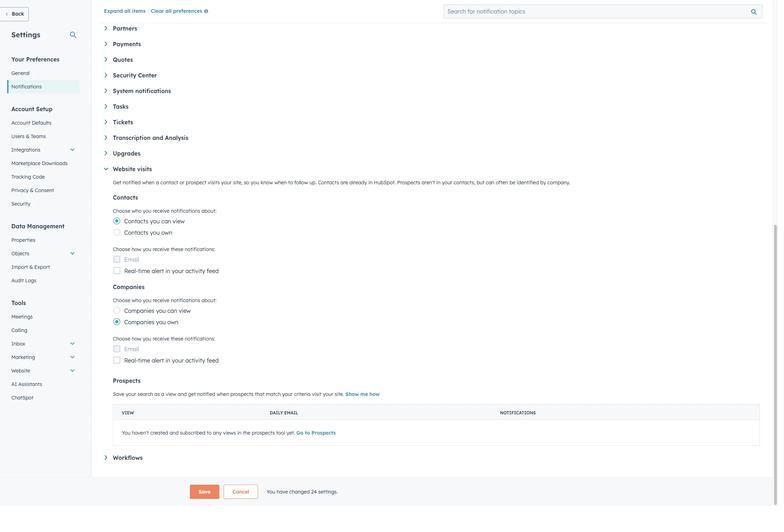 Task type: locate. For each thing, give the bounding box(es) containing it.
1 vertical spatial feed
[[207, 357, 219, 364]]

2 these from the top
[[171, 336, 183, 342]]

2 caret image from the top
[[105, 57, 107, 62]]

all inside button
[[166, 8, 172, 14]]

feed
[[207, 267, 219, 275], [207, 357, 219, 364]]

2 all from the left
[[166, 8, 172, 14]]

notifications link
[[7, 80, 80, 93]]

website inside button
[[11, 368, 30, 374]]

and
[[152, 134, 163, 141], [178, 391, 187, 397], [170, 430, 179, 436]]

1 vertical spatial prospects
[[252, 430, 275, 436]]

consent
[[35, 187, 54, 194]]

and left analysis at the left of the page
[[152, 134, 163, 141]]

1 vertical spatial notifications:
[[185, 336, 215, 342]]

caret image for security center
[[105, 73, 107, 77]]

caret image left security center
[[105, 73, 107, 77]]

quotes
[[113, 56, 133, 63]]

1 horizontal spatial prospects
[[312, 430, 336, 436]]

security for security center
[[113, 72, 136, 79]]

tracking code link
[[7, 170, 80, 184]]

& right users
[[26, 133, 29, 140]]

security up system
[[113, 72, 136, 79]]

0 vertical spatial visits
[[137, 166, 152, 173]]

1 horizontal spatial you
[[267, 489, 275, 495]]

0 horizontal spatial security
[[11, 201, 30, 207]]

caret image inside quotes dropdown button
[[105, 57, 107, 62]]

objects button
[[7, 247, 80, 260]]

0 vertical spatial a
[[156, 179, 159, 186]]

email down contacts you own
[[124, 256, 139, 263]]

own
[[161, 229, 172, 236], [168, 319, 179, 326]]

caret image left tasks
[[105, 104, 107, 109]]

1 vertical spatial security
[[11, 201, 30, 207]]

caret image inside system notifications dropdown button
[[105, 88, 107, 93]]

back link
[[0, 7, 29, 21]]

contacts right up.
[[318, 179, 339, 186]]

security
[[113, 72, 136, 79], [11, 201, 30, 207]]

own down "contacts you can view"
[[161, 229, 172, 236]]

these down 'companies you own'
[[171, 336, 183, 342]]

0 vertical spatial you
[[122, 430, 131, 436]]

who up companies you can view
[[132, 297, 142, 304]]

caret image left "website visits"
[[104, 168, 108, 170]]

1 vertical spatial choose how you receive these notifications:
[[113, 336, 215, 342]]

1 horizontal spatial security
[[113, 72, 136, 79]]

1 account from the top
[[11, 105, 34, 113]]

2 vertical spatial and
[[170, 430, 179, 436]]

real- for companies you own
[[124, 357, 138, 364]]

ai assistants
[[11, 381, 42, 388]]

1 vertical spatial account
[[11, 120, 30, 126]]

marketing
[[11, 354, 35, 361]]

1 vertical spatial own
[[168, 319, 179, 326]]

caret image inside partners dropdown button
[[105, 26, 107, 30]]

1 vertical spatial you
[[267, 489, 275, 495]]

0 vertical spatial prospects
[[397, 179, 421, 186]]

1 alert from the top
[[152, 267, 164, 275]]

1 feed from the top
[[207, 267, 219, 275]]

1 who from the top
[[132, 208, 142, 214]]

up.
[[310, 179, 317, 186]]

import
[[11, 264, 28, 270]]

alert for contacts
[[152, 267, 164, 275]]

transcription
[[113, 134, 151, 141]]

these down contacts you own
[[171, 246, 183, 253]]

companies for companies you own
[[124, 319, 155, 326]]

notifications up companies you can view
[[171, 297, 200, 304]]

can up contacts you own
[[161, 218, 171, 225]]

to for the
[[305, 430, 310, 436]]

caret image inside tickets dropdown button
[[105, 120, 107, 124]]

aren't
[[422, 179, 435, 186]]

2 vertical spatial can
[[168, 307, 177, 314]]

system notifications button
[[105, 87, 760, 94]]

0 vertical spatial these
[[171, 246, 183, 253]]

caret image inside tasks dropdown button
[[105, 104, 107, 109]]

meetings link
[[7, 310, 80, 324]]

1 horizontal spatial to
[[288, 179, 293, 186]]

1 vertical spatial time
[[138, 357, 150, 364]]

2 vertical spatial notifications
[[171, 297, 200, 304]]

1 time from the top
[[138, 267, 150, 275]]

you down contacts you own
[[143, 246, 151, 253]]

caret image inside workflows dropdown button
[[105, 455, 107, 460]]

prospects right go
[[312, 430, 336, 436]]

privacy & consent link
[[7, 184, 80, 197]]

notifications:
[[185, 246, 215, 253], [185, 336, 215, 342]]

can for contacts you can view
[[161, 218, 171, 225]]

&
[[26, 133, 29, 140], [30, 187, 34, 194], [29, 264, 33, 270]]

already
[[350, 179, 367, 186]]

security link
[[7, 197, 80, 211]]

view
[[173, 218, 185, 225], [179, 307, 191, 314], [166, 391, 176, 397]]

you down "contacts you can view"
[[150, 229, 160, 236]]

choose how you receive these notifications: down 'companies you own'
[[113, 336, 215, 342]]

marketplace
[[11, 160, 40, 167]]

save your search as a view and get notified when prospects that match your criteria visit your site. show me how
[[113, 391, 380, 397]]

email for contacts you own
[[124, 256, 139, 263]]

views
[[223, 430, 236, 436]]

contacts up contacts you own
[[124, 218, 148, 225]]

choose who you receive notifications about: up companies you can view
[[113, 297, 217, 304]]

4 choose from the top
[[113, 336, 130, 342]]

0 vertical spatial real-time alert in your activity feed
[[124, 267, 219, 275]]

a left the contact
[[156, 179, 159, 186]]

inbox
[[11, 341, 25, 347]]

how
[[132, 246, 141, 253], [132, 336, 141, 342], [370, 391, 380, 397]]

1 choose who you receive notifications about: from the top
[[113, 208, 217, 214]]

defaults
[[32, 120, 51, 126]]

visits right 'prospect'
[[208, 179, 220, 186]]

1 horizontal spatial all
[[166, 8, 172, 14]]

can right but
[[486, 179, 495, 186]]

0 vertical spatial activity
[[185, 267, 205, 275]]

1 vertical spatial prospects
[[113, 377, 141, 384]]

companies you own
[[124, 319, 179, 326]]

1 email from the top
[[124, 256, 139, 263]]

1 vertical spatial notifications
[[500, 410, 536, 416]]

receive
[[153, 208, 170, 214], [153, 246, 169, 253], [153, 297, 170, 304], [153, 336, 169, 342]]

2 vertical spatial companies
[[124, 319, 155, 326]]

0 vertical spatial about:
[[202, 208, 217, 214]]

caret image left upgrades
[[105, 151, 107, 156]]

prospects up search
[[113, 377, 141, 384]]

0 vertical spatial notifications
[[135, 87, 171, 94]]

1 about: from the top
[[202, 208, 217, 214]]

activity
[[185, 267, 205, 275], [185, 357, 205, 364]]

0 vertical spatial choose how you receive these notifications:
[[113, 246, 215, 253]]

2 real-time alert in your activity feed from the top
[[124, 357, 219, 364]]

who
[[132, 208, 142, 214], [132, 297, 142, 304]]

when
[[142, 179, 155, 186], [275, 179, 287, 186], [217, 391, 229, 397]]

meetings
[[11, 314, 33, 320]]

email for companies you own
[[124, 346, 139, 353]]

0 vertical spatial email
[[124, 256, 139, 263]]

all right clear
[[166, 8, 172, 14]]

choose how you receive these notifications: down contacts you own
[[113, 246, 215, 253]]

security down privacy
[[11, 201, 30, 207]]

0 horizontal spatial all
[[124, 8, 131, 14]]

notified right get
[[197, 391, 215, 397]]

1 vertical spatial save
[[199, 489, 211, 495]]

caret image inside security center dropdown button
[[105, 73, 107, 77]]

1 vertical spatial view
[[179, 307, 191, 314]]

1 vertical spatial activity
[[185, 357, 205, 364]]

privacy
[[11, 187, 29, 194]]

view
[[122, 410, 134, 416]]

5 caret image from the top
[[105, 135, 107, 140]]

0 horizontal spatial notified
[[123, 179, 141, 186]]

contacts you can view
[[124, 218, 185, 225]]

3 choose from the top
[[113, 297, 130, 304]]

Search for notification topics search field
[[444, 4, 763, 18]]

caret image inside "transcription and analysis" dropdown button
[[105, 135, 107, 140]]

properties link
[[7, 233, 80, 247]]

daily
[[270, 410, 283, 416]]

1 horizontal spatial save
[[199, 489, 211, 495]]

tracking
[[11, 174, 31, 180]]

to left any
[[207, 430, 212, 436]]

0 horizontal spatial you
[[122, 430, 131, 436]]

can up 'companies you own'
[[168, 307, 177, 314]]

2 vertical spatial view
[[166, 391, 176, 397]]

email down 'companies you own'
[[124, 346, 139, 353]]

1 vertical spatial companies
[[124, 307, 155, 314]]

2 notifications: from the top
[[185, 336, 215, 342]]

1 vertical spatial website
[[11, 368, 30, 374]]

1 vertical spatial about:
[[202, 297, 217, 304]]

notified down "website visits"
[[123, 179, 141, 186]]

properties
[[11, 237, 35, 243]]

1 horizontal spatial website
[[113, 166, 136, 173]]

0 vertical spatial account
[[11, 105, 34, 113]]

upgrades button
[[105, 150, 760, 157]]

when right know
[[275, 179, 287, 186]]

caret image left 'tickets'
[[105, 120, 107, 124]]

and right created
[[170, 430, 179, 436]]

visit
[[312, 391, 322, 397]]

downloads
[[42, 160, 68, 167]]

you for you haven't created and subscribed to any views in the prospects tool yet. go to prospects
[[122, 430, 131, 436]]

audit logs link
[[7, 274, 80, 287]]

0 vertical spatial notifications
[[11, 83, 42, 90]]

2 feed from the top
[[207, 357, 219, 364]]

caret image inside payments dropdown button
[[105, 42, 107, 46]]

website down marketing
[[11, 368, 30, 374]]

0 horizontal spatial notifications
[[11, 83, 42, 90]]

1 vertical spatial &
[[30, 187, 34, 194]]

partners button
[[105, 25, 760, 32]]

2 horizontal spatial to
[[305, 430, 310, 436]]

who for companies
[[132, 297, 142, 304]]

you left have
[[267, 489, 275, 495]]

1 real-time alert in your activity feed from the top
[[124, 267, 219, 275]]

ai assistants link
[[7, 378, 80, 391]]

website visits
[[113, 166, 152, 173]]

caret image for transcription and analysis
[[105, 135, 107, 140]]

payments
[[113, 40, 141, 48]]

prospects right the
[[252, 430, 275, 436]]

0 vertical spatial save
[[113, 391, 124, 397]]

activity for companies you own
[[185, 357, 205, 364]]

you right so
[[251, 179, 259, 186]]

0 vertical spatial real-
[[124, 267, 138, 275]]

& left export
[[29, 264, 33, 270]]

0 vertical spatial alert
[[152, 267, 164, 275]]

receive down 'companies you own'
[[153, 336, 169, 342]]

you up contacts you own
[[150, 218, 160, 225]]

when down "website visits"
[[142, 179, 155, 186]]

caret image
[[105, 26, 107, 30], [105, 73, 107, 77], [105, 88, 107, 93], [105, 151, 107, 156], [104, 168, 108, 170], [105, 455, 107, 460]]

1 all from the left
[[124, 8, 131, 14]]

how down 'companies you own'
[[132, 336, 141, 342]]

2 email from the top
[[124, 346, 139, 353]]

1 vertical spatial who
[[132, 297, 142, 304]]

yet.
[[287, 430, 295, 436]]

clear all preferences
[[151, 8, 202, 14]]

0 horizontal spatial website
[[11, 368, 30, 374]]

contacts for contacts you can view
[[124, 218, 148, 225]]

your preferences
[[11, 56, 59, 63]]

& right privacy
[[30, 187, 34, 194]]

prospects for the
[[252, 430, 275, 436]]

caret image inside "website visits" dropdown button
[[104, 168, 108, 170]]

0 vertical spatial feed
[[207, 267, 219, 275]]

1 vertical spatial these
[[171, 336, 183, 342]]

0 vertical spatial notifications:
[[185, 246, 215, 253]]

receive up "contacts you can view"
[[153, 208, 170, 214]]

2 activity from the top
[[185, 357, 205, 364]]

to right go
[[305, 430, 310, 436]]

& inside data management element
[[29, 264, 33, 270]]

0 horizontal spatial to
[[207, 430, 212, 436]]

notifications for companies
[[171, 297, 200, 304]]

0 vertical spatial time
[[138, 267, 150, 275]]

receive down contacts you own
[[153, 246, 169, 253]]

to left follow
[[288, 179, 293, 186]]

prospects left that
[[231, 391, 254, 397]]

notifications for contacts
[[171, 208, 200, 214]]

how down contacts you own
[[132, 246, 141, 253]]

1 horizontal spatial notified
[[197, 391, 215, 397]]

1 vertical spatial choose who you receive notifications about:
[[113, 297, 217, 304]]

2 account from the top
[[11, 120, 30, 126]]

1 vertical spatial real-
[[124, 357, 138, 364]]

own down companies you can view
[[168, 319, 179, 326]]

1 vertical spatial notified
[[197, 391, 215, 397]]

0 vertical spatial security
[[113, 72, 136, 79]]

1 vertical spatial email
[[124, 346, 139, 353]]

2 horizontal spatial prospects
[[397, 179, 421, 186]]

real-time alert in your activity feed
[[124, 267, 219, 275], [124, 357, 219, 364]]

0 horizontal spatial visits
[[137, 166, 152, 173]]

caret image for system notifications
[[105, 88, 107, 93]]

the
[[243, 430, 251, 436]]

2 about: from the top
[[202, 297, 217, 304]]

contacts down "contacts you can view"
[[124, 229, 148, 236]]

but
[[477, 179, 485, 186]]

notifications down or
[[171, 208, 200, 214]]

0 vertical spatial prospects
[[231, 391, 254, 397]]

2 vertical spatial &
[[29, 264, 33, 270]]

1 caret image from the top
[[105, 42, 107, 46]]

1 horizontal spatial visits
[[208, 179, 220, 186]]

0 vertical spatial how
[[132, 246, 141, 253]]

0 vertical spatial choose who you receive notifications about:
[[113, 208, 217, 214]]

caret image left workflows
[[105, 455, 107, 460]]

1 vertical spatial visits
[[208, 179, 220, 186]]

4 caret image from the top
[[105, 120, 107, 124]]

caret image left transcription
[[105, 135, 107, 140]]

& for consent
[[30, 187, 34, 194]]

notifications down the center at the top left of the page
[[135, 87, 171, 94]]

about: for contacts you can view
[[202, 208, 217, 214]]

all for expand
[[124, 8, 131, 14]]

caret image inside upgrades dropdown button
[[105, 151, 107, 156]]

1 these from the top
[[171, 246, 183, 253]]

2 choose from the top
[[113, 246, 130, 253]]

search
[[138, 391, 153, 397]]

preferences
[[26, 56, 59, 63]]

your
[[221, 179, 232, 186], [442, 179, 453, 186], [172, 267, 184, 275], [172, 357, 184, 364], [126, 391, 136, 397], [282, 391, 293, 397], [323, 391, 334, 397]]

2 choose how you receive these notifications: from the top
[[113, 336, 215, 342]]

2 who from the top
[[132, 297, 142, 304]]

0 vertical spatial own
[[161, 229, 172, 236]]

account up account defaults
[[11, 105, 34, 113]]

who up "contacts you can view"
[[132, 208, 142, 214]]

2 time from the top
[[138, 357, 150, 364]]

account up users
[[11, 120, 30, 126]]

1 notifications: from the top
[[185, 246, 215, 253]]

0 vertical spatial companies
[[113, 283, 145, 291]]

all
[[124, 8, 131, 14], [166, 8, 172, 14]]

all left items
[[124, 8, 131, 14]]

caret image down expand
[[105, 26, 107, 30]]

0 horizontal spatial save
[[113, 391, 124, 397]]

1 vertical spatial a
[[161, 391, 164, 397]]

how right me
[[370, 391, 380, 397]]

real-time alert in your activity feed for companies you own
[[124, 357, 219, 364]]

0 vertical spatial &
[[26, 133, 29, 140]]

workflows button
[[105, 454, 760, 461]]

caret image for website visits
[[104, 168, 108, 170]]

choose who you receive notifications about: for companies
[[113, 297, 217, 304]]

when right get
[[217, 391, 229, 397]]

1 real- from the top
[[124, 267, 138, 275]]

preferences
[[173, 8, 202, 14]]

visits down upgrades
[[137, 166, 152, 173]]

0 vertical spatial who
[[132, 208, 142, 214]]

your
[[11, 56, 24, 63]]

who for contacts
[[132, 208, 142, 214]]

0 vertical spatial website
[[113, 166, 136, 173]]

a
[[156, 179, 159, 186], [161, 391, 164, 397]]

inbox button
[[7, 337, 80, 351]]

1 vertical spatial real-time alert in your activity feed
[[124, 357, 219, 364]]

3 caret image from the top
[[105, 104, 107, 109]]

1 horizontal spatial a
[[161, 391, 164, 397]]

caret image for workflows
[[105, 455, 107, 460]]

3 receive from the top
[[153, 297, 170, 304]]

2 real- from the top
[[124, 357, 138, 364]]

you
[[122, 430, 131, 436], [267, 489, 275, 495]]

security inside security link
[[11, 201, 30, 207]]

caret image left payments
[[105, 42, 107, 46]]

companies you can view
[[124, 307, 191, 314]]

in
[[369, 179, 373, 186], [437, 179, 441, 186], [166, 267, 170, 275], [166, 357, 170, 364], [237, 430, 242, 436]]

choose how you receive these notifications: for companies you own
[[113, 336, 215, 342]]

prospects left aren't
[[397, 179, 421, 186]]

2 choose who you receive notifications about: from the top
[[113, 297, 217, 304]]

choose who you receive notifications about: up "contacts you can view"
[[113, 208, 217, 214]]

a right as
[[161, 391, 164, 397]]

center
[[138, 72, 157, 79]]

1 horizontal spatial notifications
[[500, 410, 536, 416]]

1 vertical spatial alert
[[152, 357, 164, 364]]

time
[[138, 267, 150, 275], [138, 357, 150, 364]]

and left get
[[178, 391, 187, 397]]

contacts down get
[[113, 194, 138, 201]]

1 activity from the top
[[185, 267, 205, 275]]

contact
[[160, 179, 178, 186]]

1 choose how you receive these notifications: from the top
[[113, 246, 215, 253]]

you up "contacts you can view"
[[143, 208, 151, 214]]

caret image left quotes
[[105, 57, 107, 62]]

caret image left system
[[105, 88, 107, 93]]

notifications: for companies you can view
[[185, 336, 215, 342]]

0 vertical spatial view
[[173, 218, 185, 225]]

1 vertical spatial notifications
[[171, 208, 200, 214]]

website button
[[7, 364, 80, 378]]

1 vertical spatial can
[[161, 218, 171, 225]]

website up get
[[113, 166, 136, 173]]

export
[[34, 264, 50, 270]]

caret image
[[105, 42, 107, 46], [105, 57, 107, 62], [105, 104, 107, 109], [105, 120, 107, 124], [105, 135, 107, 140]]

save inside save "button"
[[199, 489, 211, 495]]

you left haven't
[[122, 430, 131, 436]]

2 alert from the top
[[152, 357, 164, 364]]

prospect
[[186, 179, 207, 186]]

1 vertical spatial how
[[132, 336, 141, 342]]

receive up companies you can view
[[153, 297, 170, 304]]



Task type: vqa. For each thing, say whether or not it's contained in the screenshot.
Real-time alert in your activity feed to the top
yes



Task type: describe. For each thing, give the bounding box(es) containing it.
setup
[[36, 105, 52, 113]]

calling link
[[7, 324, 80, 337]]

settings.
[[318, 489, 338, 495]]

show
[[346, 391, 359, 397]]

users & teams link
[[7, 130, 80, 143]]

feed for companies you own
[[207, 357, 219, 364]]

tickets button
[[105, 119, 760, 126]]

get
[[113, 179, 121, 186]]

caret image for tasks
[[105, 104, 107, 109]]

tasks
[[113, 103, 129, 110]]

match
[[266, 391, 281, 397]]

criteria
[[294, 391, 311, 397]]

caret image for upgrades
[[105, 151, 107, 156]]

you have changed 24 settings.
[[267, 489, 338, 495]]

transcription and analysis
[[113, 134, 189, 141]]

choose how you receive these notifications: for contacts you own
[[113, 246, 215, 253]]

chatspot
[[11, 395, 34, 401]]

you up 'companies you own'
[[156, 307, 166, 314]]

& for export
[[29, 264, 33, 270]]

account defaults
[[11, 120, 51, 126]]

cancel button
[[224, 485, 258, 499]]

your preferences element
[[7, 55, 80, 93]]

marketplace downloads
[[11, 160, 68, 167]]

account defaults link
[[7, 116, 80, 130]]

you down 'companies you own'
[[143, 336, 151, 342]]

1 receive from the top
[[153, 208, 170, 214]]

quotes button
[[105, 56, 760, 63]]

0 horizontal spatial when
[[142, 179, 155, 186]]

account for account defaults
[[11, 120, 30, 126]]

import & export
[[11, 264, 50, 270]]

system
[[113, 87, 134, 94]]

often
[[496, 179, 508, 186]]

how for contacts
[[132, 246, 141, 253]]

general
[[11, 70, 30, 76]]

marketing button
[[7, 351, 80, 364]]

website for website
[[11, 368, 30, 374]]

0 vertical spatial can
[[486, 179, 495, 186]]

notifications inside 'link'
[[11, 83, 42, 90]]

by
[[541, 179, 546, 186]]

have
[[277, 489, 288, 495]]

feed for contacts you own
[[207, 267, 219, 275]]

2 vertical spatial how
[[370, 391, 380, 397]]

& for teams
[[26, 133, 29, 140]]

24
[[311, 489, 317, 495]]

contacts for contacts you own
[[124, 229, 148, 236]]

logs
[[25, 277, 36, 284]]

or
[[180, 179, 185, 186]]

audit logs
[[11, 277, 36, 284]]

code
[[33, 174, 45, 180]]

hubspot.
[[374, 179, 396, 186]]

data management element
[[7, 222, 80, 287]]

clear
[[151, 8, 164, 14]]

you for you have changed 24 settings.
[[267, 489, 275, 495]]

website visits button
[[104, 166, 760, 173]]

privacy & consent
[[11, 187, 54, 194]]

prospects for when
[[231, 391, 254, 397]]

0 vertical spatial and
[[152, 134, 163, 141]]

upgrades
[[113, 150, 141, 157]]

partners
[[113, 25, 137, 32]]

these for companies you own
[[171, 336, 183, 342]]

0 horizontal spatial prospects
[[113, 377, 141, 384]]

be
[[510, 179, 516, 186]]

about: for companies you can view
[[202, 297, 217, 304]]

follow
[[295, 179, 308, 186]]

are
[[341, 179, 348, 186]]

assistants
[[18, 381, 42, 388]]

integrations
[[11, 147, 40, 153]]

back
[[12, 11, 24, 17]]

expand all items
[[104, 8, 146, 14]]

1 choose from the top
[[113, 208, 130, 214]]

payments button
[[105, 40, 760, 48]]

account setup element
[[7, 105, 80, 211]]

you up companies you can view
[[143, 297, 151, 304]]

calling
[[11, 327, 27, 334]]

contacts,
[[454, 179, 476, 186]]

so
[[244, 179, 249, 186]]

1 vertical spatial and
[[178, 391, 187, 397]]

that
[[255, 391, 265, 397]]

account for account setup
[[11, 105, 34, 113]]

clear all preferences button
[[151, 7, 211, 16]]

view for contacts you can view
[[173, 218, 185, 225]]

me
[[361, 391, 368, 397]]

these for contacts you own
[[171, 246, 183, 253]]

contacts for contacts
[[113, 194, 138, 201]]

identified
[[517, 179, 539, 186]]

email
[[284, 410, 298, 416]]

site,
[[233, 179, 243, 186]]

own for companies you own
[[168, 319, 179, 326]]

marketplace downloads link
[[7, 157, 80, 170]]

import & export link
[[7, 260, 80, 274]]

caret image for partners
[[105, 26, 107, 30]]

caret image for payments
[[105, 42, 107, 46]]

save for save
[[199, 489, 211, 495]]

users
[[11, 133, 24, 140]]

real- for contacts you own
[[124, 267, 138, 275]]

time for companies
[[138, 357, 150, 364]]

real-time alert in your activity feed for contacts you own
[[124, 267, 219, 275]]

expand all items button
[[104, 8, 146, 14]]

account setup
[[11, 105, 52, 113]]

can for companies you can view
[[168, 307, 177, 314]]

choose who you receive notifications about: for contacts
[[113, 208, 217, 214]]

companies for companies you can view
[[124, 307, 155, 314]]

alert for companies
[[152, 357, 164, 364]]

site.
[[335, 391, 344, 397]]

go to prospects link
[[297, 430, 336, 436]]

as
[[154, 391, 160, 397]]

users & teams
[[11, 133, 46, 140]]

settings
[[11, 30, 40, 39]]

changed
[[290, 489, 310, 495]]

data management
[[11, 223, 65, 230]]

own for contacts you own
[[161, 229, 172, 236]]

0 horizontal spatial a
[[156, 179, 159, 186]]

all for clear
[[166, 8, 172, 14]]

4 receive from the top
[[153, 336, 169, 342]]

you down companies you can view
[[156, 319, 166, 326]]

2 vertical spatial prospects
[[312, 430, 336, 436]]

tasks button
[[105, 103, 760, 110]]

cancel
[[233, 489, 249, 495]]

security center
[[113, 72, 157, 79]]

to for site,
[[288, 179, 293, 186]]

how for companies
[[132, 336, 141, 342]]

2 horizontal spatial when
[[275, 179, 287, 186]]

time for contacts
[[138, 267, 150, 275]]

save for save your search as a view and get notified when prospects that match your criteria visit your site. show me how
[[113, 391, 124, 397]]

audit
[[11, 277, 24, 284]]

items
[[132, 8, 146, 14]]

integrations button
[[7, 143, 80, 157]]

caret image for quotes
[[105, 57, 107, 62]]

1 horizontal spatial when
[[217, 391, 229, 397]]

tools element
[[7, 299, 80, 405]]

2 receive from the top
[[153, 246, 169, 253]]

security for security
[[11, 201, 30, 207]]

0 vertical spatial notified
[[123, 179, 141, 186]]

activity for contacts you own
[[185, 267, 205, 275]]

get
[[188, 391, 196, 397]]

website for website visits
[[113, 166, 136, 173]]

view for companies you can view
[[179, 307, 191, 314]]

general link
[[7, 66, 80, 80]]

tracking code
[[11, 174, 45, 180]]

caret image for tickets
[[105, 120, 107, 124]]

notifications: for contacts you can view
[[185, 246, 215, 253]]



